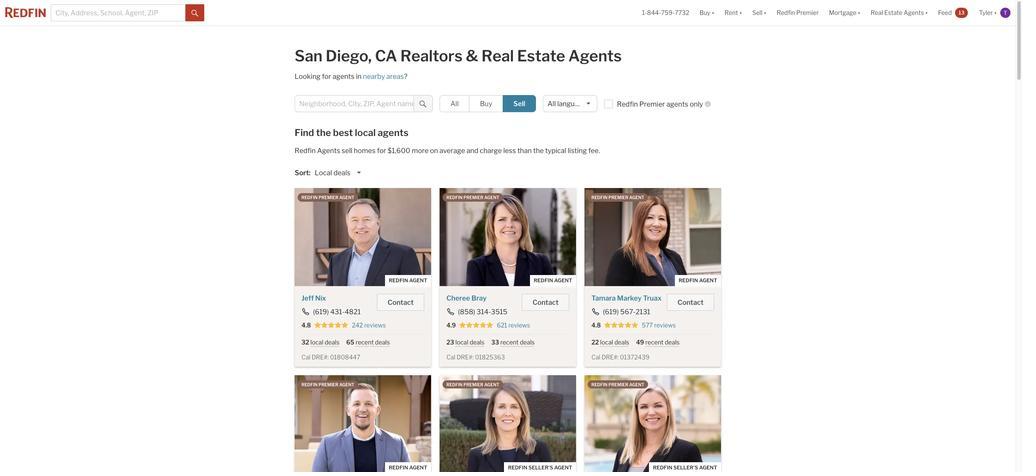 Task type: vqa. For each thing, say whether or not it's contained in the screenshot.


Task type: describe. For each thing, give the bounding box(es) containing it.
32
[[301, 339, 309, 346]]

(619) 431-4821
[[313, 308, 361, 316]]

photo of jeff nix image
[[295, 188, 431, 286]]

ca
[[375, 46, 397, 65]]

all for all
[[451, 100, 459, 108]]

premier for photo of rebecca roman stevens
[[608, 382, 628, 387]]

1 vertical spatial estate
[[517, 46, 565, 65]]

sell ▾ button
[[747, 0, 772, 26]]

submit search image
[[420, 101, 427, 107]]

sell for sell
[[513, 100, 525, 108]]

real inside dropdown button
[[871, 9, 883, 16]]

redfin premier agent for photo of rachel gardner
[[446, 382, 499, 387]]

redfin premier agents only
[[617, 100, 703, 108]]

buy ▾ button
[[695, 0, 720, 26]]

▾ for buy ▾
[[712, 9, 714, 16]]

redfin premier agent for photo of cheree bray
[[446, 195, 499, 200]]

all for all languages
[[548, 100, 556, 108]]

agents for for
[[333, 72, 354, 81]]

dre#: for (858) 314-3515
[[457, 354, 474, 361]]

areas
[[386, 72, 404, 81]]

photo of charles wheeler image
[[295, 375, 431, 472]]

photo of rachel gardner image
[[440, 375, 576, 472]]

sell for sell ▾
[[752, 9, 763, 16]]

49 recent deals
[[636, 339, 680, 346]]

dre#: for (619) 567-2131
[[602, 354, 619, 361]]

7732
[[675, 9, 689, 16]]

cal dre#: 01825363
[[446, 354, 505, 361]]

dre#: for (619) 431-4821
[[312, 354, 329, 361]]

looking
[[295, 72, 321, 81]]

65
[[346, 339, 354, 346]]

0 horizontal spatial the
[[316, 127, 331, 138]]

22
[[591, 339, 599, 346]]

redfin agent for 2131
[[679, 277, 717, 284]]

recent for (858) 314-3515
[[500, 339, 519, 346]]

agents for premier
[[666, 100, 688, 108]]

local for tamara markey truax
[[600, 339, 613, 346]]

nix
[[315, 294, 326, 302]]

contact button for (858) 314-3515
[[522, 294, 569, 311]]

premier for photo of jeff nix
[[319, 195, 338, 200]]

fee.
[[588, 147, 600, 155]]

tamara
[[591, 294, 616, 302]]

01372439
[[620, 354, 649, 361]]

agents inside dropdown button
[[904, 9, 924, 16]]

314-
[[477, 308, 491, 316]]

more
[[412, 147, 429, 155]]

languages
[[557, 100, 590, 108]]

▾ inside the real estate agents ▾ link
[[925, 9, 928, 16]]

1-844-759-7732
[[642, 9, 689, 16]]

san
[[295, 46, 323, 65]]

▾ for tyler ▾
[[994, 9, 997, 16]]

contact button for (619) 567-2131
[[667, 294, 714, 311]]

sort:
[[295, 169, 311, 177]]

rent ▾
[[725, 9, 742, 16]]

in
[[356, 72, 362, 81]]

1 horizontal spatial the
[[533, 147, 544, 155]]

cal for (619) 431-4821
[[301, 354, 310, 361]]

sell
[[342, 147, 352, 155]]

1 horizontal spatial agents
[[568, 46, 622, 65]]

premier for photo of rachel gardner
[[463, 382, 483, 387]]

local for jeff nix
[[310, 339, 323, 346]]

homes
[[354, 147, 376, 155]]

01825363
[[475, 354, 505, 361]]

01808447
[[330, 354, 360, 361]]

(619) 567-2131 button
[[591, 308, 651, 316]]

567-
[[620, 308, 636, 316]]

recent for (619) 567-2131
[[645, 339, 664, 346]]

$1,600
[[388, 147, 410, 155]]

submit search image
[[191, 10, 198, 17]]

tamara markey truax
[[591, 294, 662, 302]]

local
[[315, 169, 332, 177]]

cal dre#: 01372439
[[591, 354, 649, 361]]

rating 4.8 out of 5 element for 567-
[[604, 322, 638, 329]]

▾ for sell ▾
[[764, 9, 767, 16]]

(858) 314-3515
[[458, 308, 507, 316]]

san diego, ca realtors & real estate agents
[[295, 46, 622, 65]]

diego,
[[326, 46, 372, 65]]

reviews for 2131
[[654, 322, 676, 329]]

jeff nix link
[[301, 294, 326, 302]]

cheree
[[446, 294, 470, 302]]

nearby areas link
[[363, 72, 404, 81]]

3515
[[491, 308, 507, 316]]

33
[[491, 339, 499, 346]]

premier for redfin premier agents only
[[639, 100, 665, 108]]

reviews for 3515
[[508, 322, 530, 329]]

1-844-759-7732 link
[[642, 9, 689, 16]]

2131
[[636, 308, 650, 316]]

and
[[467, 147, 478, 155]]

844-
[[647, 9, 661, 16]]

seller's for photo of rachel gardner
[[528, 464, 553, 471]]

▾ for mortgage ▾
[[858, 9, 861, 16]]

premier for photo of cheree bray
[[463, 195, 483, 200]]

charge
[[480, 147, 502, 155]]

real estate agents ▾ link
[[871, 0, 928, 26]]

redfin premier button
[[772, 0, 824, 26]]

mortgage ▾ button
[[829, 0, 861, 26]]

621 reviews
[[497, 322, 530, 329]]

deals for 32 local deals
[[325, 339, 339, 346]]

photo of rebecca roman stevens image
[[585, 375, 721, 472]]

deals for 22 local deals
[[614, 339, 629, 346]]

cal dre#: 01808447
[[301, 354, 360, 361]]

find
[[295, 127, 314, 138]]

mortgage ▾ button
[[824, 0, 866, 26]]

real estate agents ▾
[[871, 9, 928, 16]]

0 vertical spatial for
[[322, 72, 331, 81]]

mortgage
[[829, 9, 857, 16]]

65 recent deals
[[346, 339, 390, 346]]

sell ▾
[[752, 9, 767, 16]]

premier for photo of tamara markey truax
[[608, 195, 628, 200]]

contact for (619) 431-4821
[[388, 298, 414, 307]]

621
[[497, 322, 507, 329]]

photo of cheree bray image
[[440, 188, 576, 286]]

premier for redfin premier
[[796, 9, 819, 16]]

(858) 314-3515 button
[[446, 308, 508, 316]]

redfin seller's agent for photo of rebecca roman stevens
[[653, 464, 717, 471]]

2 vertical spatial agents
[[317, 147, 340, 155]]

City, Address, School, Agent, ZIP search field
[[51, 4, 185, 21]]

find the best local agents
[[295, 127, 408, 138]]

looking for agents in nearby areas ?
[[295, 72, 408, 81]]

0 horizontal spatial real
[[482, 46, 514, 65]]

photo of tamara markey truax image
[[585, 188, 721, 286]]

4.8 for (619) 567-2131
[[591, 322, 601, 329]]

redfin for redfin premier agents only
[[617, 100, 638, 108]]

23
[[446, 339, 454, 346]]

33 recent deals
[[491, 339, 535, 346]]



Task type: locate. For each thing, give the bounding box(es) containing it.
▾ for rent ▾
[[739, 9, 742, 16]]

431-
[[330, 308, 345, 316]]

nearby
[[363, 72, 385, 81]]

sell inside radio
[[513, 100, 525, 108]]

0 horizontal spatial recent
[[356, 339, 374, 346]]

▾ inside sell ▾ dropdown button
[[764, 9, 767, 16]]

contact button for (619) 431-4821
[[377, 294, 424, 311]]

▾ inside mortgage ▾ dropdown button
[[858, 9, 861, 16]]

1 cal from the left
[[301, 354, 310, 361]]

1 vertical spatial the
[[533, 147, 544, 155]]

tamara markey truax link
[[591, 294, 662, 302]]

3 contact button from the left
[[667, 294, 714, 311]]

0 vertical spatial buy
[[700, 9, 710, 16]]

rating 4.8 out of 5 element
[[314, 322, 348, 329], [604, 322, 638, 329]]

local right 22
[[600, 339, 613, 346]]

(619) down tamara
[[603, 308, 619, 316]]

the right than
[[533, 147, 544, 155]]

rent ▾ button
[[725, 0, 742, 26]]

markey
[[617, 294, 642, 302]]

0 vertical spatial sell
[[752, 9, 763, 16]]

the right find
[[316, 127, 331, 138]]

redfin inside 'button'
[[777, 9, 795, 16]]

1 vertical spatial premier
[[639, 100, 665, 108]]

sell inside dropdown button
[[752, 9, 763, 16]]

dre#:
[[312, 354, 329, 361], [457, 354, 474, 361], [602, 354, 619, 361]]

1 horizontal spatial contact button
[[522, 294, 569, 311]]

on
[[430, 147, 438, 155]]

4.9
[[446, 322, 456, 329]]

2 rating 4.8 out of 5 element from the left
[[604, 322, 638, 329]]

1 horizontal spatial recent
[[500, 339, 519, 346]]

for
[[322, 72, 331, 81], [377, 147, 386, 155]]

1 rating 4.8 out of 5 element from the left
[[314, 322, 348, 329]]

3 contact from the left
[[678, 298, 704, 307]]

3 ▾ from the left
[[764, 9, 767, 16]]

deals for 65 recent deals
[[375, 339, 390, 346]]

redfin agent for 3515
[[534, 277, 572, 284]]

49
[[636, 339, 644, 346]]

deals
[[334, 169, 350, 177], [325, 339, 339, 346], [375, 339, 390, 346], [470, 339, 484, 346], [520, 339, 535, 346], [614, 339, 629, 346], [665, 339, 680, 346]]

redfin premier agent for photo of rebecca roman stevens
[[591, 382, 644, 387]]

▾ right tyler
[[994, 9, 997, 16]]

1 horizontal spatial dre#:
[[457, 354, 474, 361]]

Sell radio
[[503, 95, 536, 112]]

4 ▾ from the left
[[858, 9, 861, 16]]

reviews right the "621"
[[508, 322, 530, 329]]

1 horizontal spatial 4.8
[[591, 322, 601, 329]]

0 vertical spatial agents
[[333, 72, 354, 81]]

242 reviews
[[352, 322, 386, 329]]

sell ▾ button
[[752, 0, 767, 26]]

1 horizontal spatial redfin
[[617, 100, 638, 108]]

mortgage ▾
[[829, 9, 861, 16]]

cal down 23
[[446, 354, 455, 361]]

23 local deals
[[446, 339, 484, 346]]

0 horizontal spatial dre#:
[[312, 354, 329, 361]]

real right &
[[482, 46, 514, 65]]

average
[[440, 147, 465, 155]]

3 recent from the left
[[645, 339, 664, 346]]

▾ left feed
[[925, 9, 928, 16]]

contact button up 242 reviews on the bottom
[[377, 294, 424, 311]]

1 horizontal spatial premier
[[796, 9, 819, 16]]

2 horizontal spatial recent
[[645, 339, 664, 346]]

cal down 32
[[301, 354, 310, 361]]

2 recent from the left
[[500, 339, 519, 346]]

577
[[642, 322, 653, 329]]

all
[[451, 100, 459, 108], [548, 100, 556, 108]]

cheree bray link
[[446, 294, 487, 302]]

0 vertical spatial agents
[[904, 9, 924, 16]]

3 dre#: from the left
[[602, 354, 619, 361]]

estate
[[884, 9, 903, 16], [517, 46, 565, 65]]

32 local deals
[[301, 339, 339, 346]]

premier inside 'button'
[[796, 9, 819, 16]]

reviews for 4821
[[364, 322, 386, 329]]

2 4.8 from the left
[[591, 322, 601, 329]]

sell right buy option
[[513, 100, 525, 108]]

reviews right 242
[[364, 322, 386, 329]]

1 vertical spatial real
[[482, 46, 514, 65]]

4.8 up 22
[[591, 322, 601, 329]]

jeff nix
[[301, 294, 326, 302]]

agent
[[339, 195, 354, 200], [484, 195, 499, 200], [629, 195, 644, 200], [409, 277, 427, 284], [554, 277, 572, 284], [699, 277, 717, 284], [339, 382, 354, 387], [484, 382, 499, 387], [629, 382, 644, 387], [409, 464, 427, 471], [554, 464, 572, 471], [699, 464, 717, 471]]

(858)
[[458, 308, 475, 316]]

2 vertical spatial redfin
[[295, 147, 316, 155]]

redfin premier agent for photo of jeff nix
[[301, 195, 354, 200]]

1 (619) from the left
[[313, 308, 329, 316]]

2 ▾ from the left
[[739, 9, 742, 16]]

2 reviews from the left
[[508, 322, 530, 329]]

0 horizontal spatial estate
[[517, 46, 565, 65]]

577 reviews
[[642, 322, 676, 329]]

deals down 577 reviews
[[665, 339, 680, 346]]

1 horizontal spatial reviews
[[508, 322, 530, 329]]

cal down 22
[[591, 354, 600, 361]]

1 horizontal spatial rating 4.8 out of 5 element
[[604, 322, 638, 329]]

0 horizontal spatial buy
[[480, 100, 492, 108]]

1 horizontal spatial sell
[[752, 9, 763, 16]]

1 vertical spatial for
[[377, 147, 386, 155]]

for right homes at the left top
[[377, 147, 386, 155]]

2 horizontal spatial contact
[[678, 298, 704, 307]]

1 4.8 from the left
[[301, 322, 311, 329]]

3 reviews from the left
[[654, 322, 676, 329]]

▾
[[712, 9, 714, 16], [739, 9, 742, 16], [764, 9, 767, 16], [858, 9, 861, 16], [925, 9, 928, 16], [994, 9, 997, 16]]

2 horizontal spatial dre#:
[[602, 354, 619, 361]]

local up homes at the left top
[[355, 127, 376, 138]]

2 cal from the left
[[446, 354, 455, 361]]

contact
[[388, 298, 414, 307], [533, 298, 559, 307], [678, 298, 704, 307]]

recent right 49
[[645, 339, 664, 346]]

0 vertical spatial the
[[316, 127, 331, 138]]

0 vertical spatial estate
[[884, 9, 903, 16]]

buy inside option
[[480, 100, 492, 108]]

1 redfin seller's agent from the left
[[508, 464, 572, 471]]

1 horizontal spatial seller's
[[673, 464, 698, 471]]

all right submit search image
[[451, 100, 459, 108]]

22 local deals
[[591, 339, 629, 346]]

1 vertical spatial redfin
[[617, 100, 638, 108]]

rent
[[725, 9, 738, 16]]

deals up cal dre#: 01825363
[[470, 339, 484, 346]]

1 all from the left
[[451, 100, 459, 108]]

242
[[352, 322, 363, 329]]

buy for buy ▾
[[700, 9, 710, 16]]

1 horizontal spatial estate
[[884, 9, 903, 16]]

(619) for (619) 431-4821
[[313, 308, 329, 316]]

all languages
[[548, 100, 590, 108]]

Neighborhood, City, ZIP, Agent name search field
[[295, 95, 414, 112]]

▾ right mortgage
[[858, 9, 861, 16]]

3 cal from the left
[[591, 354, 600, 361]]

rent ▾ button
[[720, 0, 747, 26]]

jeff
[[301, 294, 314, 302]]

rating 4.8 out of 5 element down (619) 567-2131 button
[[604, 322, 638, 329]]

local deals
[[315, 169, 350, 177]]

best
[[333, 127, 353, 138]]

premier
[[319, 195, 338, 200], [463, 195, 483, 200], [608, 195, 628, 200], [319, 382, 338, 387], [463, 382, 483, 387], [608, 382, 628, 387]]

&
[[466, 46, 478, 65]]

▾ inside buy ▾ dropdown button
[[712, 9, 714, 16]]

▾ inside rent ▾ dropdown button
[[739, 9, 742, 16]]

▾ left "rent"
[[712, 9, 714, 16]]

2 horizontal spatial redfin
[[777, 9, 795, 16]]

dre#: down 22 local deals
[[602, 354, 619, 361]]

tyler ▾
[[979, 9, 997, 16]]

than
[[517, 147, 532, 155]]

0 horizontal spatial agents
[[333, 72, 354, 81]]

typical
[[545, 147, 566, 155]]

cal for (858) 314-3515
[[446, 354, 455, 361]]

1 horizontal spatial for
[[377, 147, 386, 155]]

less
[[503, 147, 516, 155]]

(619)
[[313, 308, 329, 316], [603, 308, 619, 316]]

1 horizontal spatial cal
[[446, 354, 455, 361]]

dre#: down 23 local deals
[[457, 354, 474, 361]]

truax
[[643, 294, 662, 302]]

agents up $1,600
[[378, 127, 408, 138]]

seller's for photo of rebecca roman stevens
[[673, 464, 698, 471]]

0 horizontal spatial seller's
[[528, 464, 553, 471]]

contact for (619) 567-2131
[[678, 298, 704, 307]]

deals down 242 reviews on the bottom
[[375, 339, 390, 346]]

buy inside dropdown button
[[700, 9, 710, 16]]

recent
[[356, 339, 374, 346], [500, 339, 519, 346], [645, 339, 664, 346]]

only
[[690, 100, 703, 108]]

rating 4.9 out of 5 element
[[459, 322, 493, 329]]

1 seller's from the left
[[528, 464, 553, 471]]

option group
[[440, 95, 536, 112]]

all inside option
[[451, 100, 459, 108]]

realtors
[[400, 46, 463, 65]]

2 horizontal spatial cal
[[591, 354, 600, 361]]

contact button right truax
[[667, 294, 714, 311]]

0 horizontal spatial redfin seller's agent
[[508, 464, 572, 471]]

bray
[[471, 294, 487, 302]]

1 vertical spatial buy
[[480, 100, 492, 108]]

2 redfin seller's agent from the left
[[653, 464, 717, 471]]

0 horizontal spatial sell
[[513, 100, 525, 108]]

1 horizontal spatial all
[[548, 100, 556, 108]]

contact button up 621 reviews
[[522, 294, 569, 311]]

2 seller's from the left
[[673, 464, 698, 471]]

for right looking
[[322, 72, 331, 81]]

2 horizontal spatial agents
[[904, 9, 924, 16]]

1 horizontal spatial real
[[871, 9, 883, 16]]

2 contact button from the left
[[522, 294, 569, 311]]

deals for 49 recent deals
[[665, 339, 680, 346]]

2 contact from the left
[[533, 298, 559, 307]]

4.8 for (619) 431-4821
[[301, 322, 311, 329]]

2 (619) from the left
[[603, 308, 619, 316]]

user photo image
[[1000, 8, 1011, 18]]

recent right 33
[[500, 339, 519, 346]]

cal for (619) 567-2131
[[591, 354, 600, 361]]

deals for 23 local deals
[[470, 339, 484, 346]]

13
[[959, 9, 965, 16]]

1 horizontal spatial agents
[[378, 127, 408, 138]]

rating 4.8 out of 5 element for 431-
[[314, 322, 348, 329]]

0 horizontal spatial cal
[[301, 354, 310, 361]]

4.8 up 32
[[301, 322, 311, 329]]

deals down 621 reviews
[[520, 339, 535, 346]]

▾ right "rent"
[[739, 9, 742, 16]]

all left languages
[[548, 100, 556, 108]]

2 horizontal spatial contact button
[[667, 294, 714, 311]]

deals right local
[[334, 169, 350, 177]]

0 horizontal spatial premier
[[639, 100, 665, 108]]

1 horizontal spatial buy
[[700, 9, 710, 16]]

0 horizontal spatial for
[[322, 72, 331, 81]]

deals up "cal dre#: 01372439"
[[614, 339, 629, 346]]

(619) 431-4821 button
[[301, 308, 361, 316]]

redfin seller's agent for photo of rachel gardner
[[508, 464, 572, 471]]

All radio
[[440, 95, 470, 112]]

buy right the all option
[[480, 100, 492, 108]]

redfin for redfin agents sell homes for $1,600 more on average and charge less than the typical listing fee.
[[295, 147, 316, 155]]

redfin for redfin premier
[[777, 9, 795, 16]]

agents
[[904, 9, 924, 16], [568, 46, 622, 65], [317, 147, 340, 155]]

recent for (619) 431-4821
[[356, 339, 374, 346]]

1 vertical spatial agents
[[666, 100, 688, 108]]

buy ▾
[[700, 9, 714, 16]]

reviews
[[364, 322, 386, 329], [508, 322, 530, 329], [654, 322, 676, 329]]

1 reviews from the left
[[364, 322, 386, 329]]

1 vertical spatial agents
[[568, 46, 622, 65]]

6 ▾ from the left
[[994, 9, 997, 16]]

estate inside the real estate agents ▾ link
[[884, 9, 903, 16]]

0 horizontal spatial reviews
[[364, 322, 386, 329]]

0 horizontal spatial 4.8
[[301, 322, 311, 329]]

1 recent from the left
[[356, 339, 374, 346]]

buy right 7732
[[700, 9, 710, 16]]

2 vertical spatial agents
[[378, 127, 408, 138]]

(619) 567-2131
[[603, 308, 650, 316]]

reviews right 577
[[654, 322, 676, 329]]

▾ right rent ▾
[[764, 9, 767, 16]]

contact for (858) 314-3515
[[533, 298, 559, 307]]

local right 23
[[455, 339, 468, 346]]

0 vertical spatial redfin
[[777, 9, 795, 16]]

0 horizontal spatial rating 4.8 out of 5 element
[[314, 322, 348, 329]]

2 horizontal spatial agents
[[666, 100, 688, 108]]

dre#: down the 32 local deals
[[312, 354, 329, 361]]

(619) down nix
[[313, 308, 329, 316]]

1 horizontal spatial contact
[[533, 298, 559, 307]]

feed
[[938, 9, 952, 16]]

1 horizontal spatial redfin seller's agent
[[653, 464, 717, 471]]

local for cheree bray
[[455, 339, 468, 346]]

agents left only at the top right of the page
[[666, 100, 688, 108]]

2 horizontal spatial reviews
[[654, 322, 676, 329]]

recent right 65
[[356, 339, 374, 346]]

1 ▾ from the left
[[712, 9, 714, 16]]

4821
[[345, 308, 361, 316]]

?
[[404, 72, 408, 81]]

0 horizontal spatial contact button
[[377, 294, 424, 311]]

0 vertical spatial real
[[871, 9, 883, 16]]

agents left in
[[333, 72, 354, 81]]

5 ▾ from the left
[[925, 9, 928, 16]]

redfin
[[301, 195, 318, 200], [446, 195, 463, 200], [591, 195, 608, 200], [389, 277, 408, 284], [534, 277, 553, 284], [679, 277, 698, 284], [301, 382, 318, 387], [446, 382, 463, 387], [591, 382, 608, 387], [389, 464, 408, 471], [508, 464, 527, 471], [653, 464, 672, 471]]

0 horizontal spatial redfin
[[295, 147, 316, 155]]

2 dre#: from the left
[[457, 354, 474, 361]]

tyler
[[979, 9, 993, 16]]

(619) for (619) 567-2131
[[603, 308, 619, 316]]

real right mortgage ▾
[[871, 9, 883, 16]]

0 horizontal spatial contact
[[388, 298, 414, 307]]

Buy radio
[[469, 95, 503, 112]]

deals up cal dre#: 01808447
[[325, 339, 339, 346]]

redfin premier agent for photo of tamara markey truax
[[591, 195, 644, 200]]

redfin premier agent for photo of charles wheeler
[[301, 382, 354, 387]]

1 dre#: from the left
[[312, 354, 329, 361]]

0 vertical spatial premier
[[796, 9, 819, 16]]

cal
[[301, 354, 310, 361], [446, 354, 455, 361], [591, 354, 600, 361]]

rating 4.8 out of 5 element down "(619) 431-4821" 'button'
[[314, 322, 348, 329]]

buy for buy
[[480, 100, 492, 108]]

2 all from the left
[[548, 100, 556, 108]]

option group containing all
[[440, 95, 536, 112]]

1 vertical spatial sell
[[513, 100, 525, 108]]

0 horizontal spatial all
[[451, 100, 459, 108]]

local right 32
[[310, 339, 323, 346]]

1 contact button from the left
[[377, 294, 424, 311]]

redfin agent for 4821
[[389, 277, 427, 284]]

real estate agents ▾ button
[[866, 0, 933, 26]]

0 horizontal spatial (619)
[[313, 308, 329, 316]]

1-
[[642, 9, 647, 16]]

1 horizontal spatial (619)
[[603, 308, 619, 316]]

4.8
[[301, 322, 311, 329], [591, 322, 601, 329]]

seller's
[[528, 464, 553, 471], [673, 464, 698, 471]]

sell right rent ▾
[[752, 9, 763, 16]]

deals for 33 recent deals
[[520, 339, 535, 346]]

759-
[[661, 9, 675, 16]]

0 horizontal spatial agents
[[317, 147, 340, 155]]

1 contact from the left
[[388, 298, 414, 307]]

premier for photo of charles wheeler
[[319, 382, 338, 387]]

redfin agent
[[389, 277, 427, 284], [534, 277, 572, 284], [679, 277, 717, 284], [389, 464, 427, 471]]



